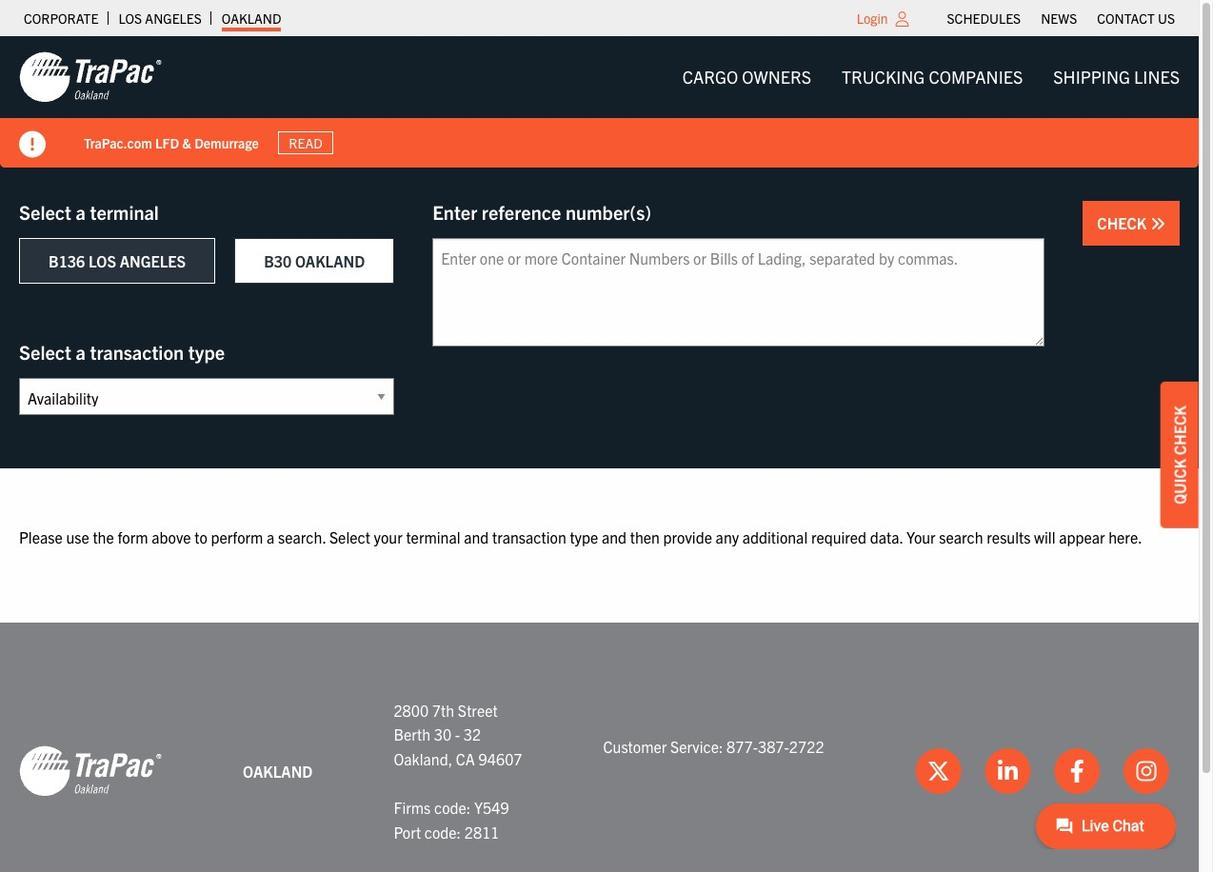 Task type: describe. For each thing, give the bounding box(es) containing it.
0 vertical spatial angeles
[[145, 10, 202, 27]]

oakland link
[[222, 5, 281, 31]]

any
[[716, 528, 739, 547]]

7th
[[432, 701, 454, 720]]

check inside button
[[1097, 213, 1150, 232]]

b136 los angeles
[[49, 251, 186, 270]]

b30
[[264, 251, 292, 270]]

berth
[[394, 725, 431, 744]]

2 vertical spatial select
[[329, 528, 370, 547]]

quick check link
[[1161, 382, 1199, 528]]

required
[[811, 528, 867, 547]]

demurrage
[[194, 134, 259, 151]]

banner containing cargo owners
[[0, 36, 1213, 168]]

corporate
[[24, 10, 98, 27]]

Enter reference number(s) text field
[[433, 238, 1045, 347]]

here.
[[1109, 528, 1143, 547]]

firms code:  y549 port code:  2811
[[394, 798, 509, 841]]

select for select a transaction type
[[19, 340, 71, 364]]

0 vertical spatial oakland
[[222, 10, 281, 27]]

number(s)
[[566, 200, 652, 224]]

los inside los angeles link
[[118, 10, 142, 27]]

30
[[434, 725, 452, 744]]

1 vertical spatial angeles
[[120, 251, 186, 270]]

search.
[[278, 528, 326, 547]]

387-
[[758, 737, 789, 756]]

0 horizontal spatial transaction
[[90, 340, 184, 364]]

will
[[1034, 528, 1056, 547]]

b136
[[49, 251, 85, 270]]

results
[[987, 528, 1031, 547]]

trucking companies link
[[827, 58, 1038, 96]]

solid image inside check button
[[1150, 216, 1166, 231]]

&
[[182, 134, 191, 151]]

news
[[1041, 10, 1077, 27]]

enter
[[433, 200, 477, 224]]

cargo
[[682, 66, 738, 88]]

cargo owners
[[682, 66, 811, 88]]

your
[[907, 528, 936, 547]]

-
[[455, 725, 460, 744]]

contact us
[[1097, 10, 1175, 27]]

los angeles link
[[118, 5, 202, 31]]

then
[[630, 528, 660, 547]]

above
[[152, 528, 191, 547]]

2 vertical spatial oakland
[[243, 761, 313, 781]]

oakland,
[[394, 749, 452, 768]]

please
[[19, 528, 63, 547]]

2 and from the left
[[602, 528, 627, 547]]

us
[[1158, 10, 1175, 27]]

2 oakland image from the top
[[19, 745, 162, 798]]

contact
[[1097, 10, 1155, 27]]

port
[[394, 822, 421, 841]]

2800 7th street berth 30 - 32 oakland, ca 94607
[[394, 701, 522, 768]]

94607
[[479, 749, 522, 768]]

trapac.com
[[84, 134, 152, 151]]

customer
[[603, 737, 667, 756]]



Task type: vqa. For each thing, say whether or not it's contained in the screenshot.
second 'your' from right
no



Task type: locate. For each thing, give the bounding box(es) containing it.
1 vertical spatial los
[[88, 251, 116, 270]]

data.
[[870, 528, 903, 547]]

banner
[[0, 36, 1213, 168]]

select left your
[[329, 528, 370, 547]]

solid image
[[19, 131, 46, 158], [1150, 216, 1166, 231]]

0 horizontal spatial los
[[88, 251, 116, 270]]

1 vertical spatial menu bar
[[667, 58, 1195, 96]]

read
[[289, 134, 323, 151]]

1 vertical spatial terminal
[[406, 528, 460, 547]]

quick check
[[1170, 406, 1189, 505]]

and
[[464, 528, 489, 547], [602, 528, 627, 547]]

y549
[[474, 798, 509, 817]]

0 vertical spatial transaction
[[90, 340, 184, 364]]

877-
[[727, 737, 758, 756]]

customer service: 877-387-2722
[[603, 737, 824, 756]]

angeles
[[145, 10, 202, 27], [120, 251, 186, 270]]

read link
[[278, 131, 334, 154]]

type
[[188, 340, 225, 364], [570, 528, 598, 547]]

angeles left oakland link
[[145, 10, 202, 27]]

service:
[[670, 737, 723, 756]]

select a transaction type
[[19, 340, 225, 364]]

0 vertical spatial a
[[76, 200, 86, 224]]

0 horizontal spatial and
[[464, 528, 489, 547]]

check
[[1097, 213, 1150, 232], [1170, 406, 1189, 455]]

1 oakland image from the top
[[19, 50, 162, 104]]

2811
[[465, 822, 500, 841]]

login link
[[857, 10, 888, 27]]

0 vertical spatial menu bar
[[937, 5, 1185, 31]]

check button
[[1083, 201, 1180, 246]]

los right b136
[[88, 251, 116, 270]]

1 horizontal spatial check
[[1170, 406, 1189, 455]]

code: right port
[[425, 822, 461, 841]]

1 vertical spatial oakland
[[295, 251, 365, 270]]

ca
[[456, 749, 475, 768]]

select for select a terminal
[[19, 200, 71, 224]]

your
[[374, 528, 403, 547]]

0 vertical spatial los
[[118, 10, 142, 27]]

1 vertical spatial type
[[570, 528, 598, 547]]

code:
[[434, 798, 471, 817], [425, 822, 461, 841]]

trapac.com lfd & demurrage
[[84, 134, 259, 151]]

1 vertical spatial a
[[76, 340, 86, 364]]

select
[[19, 200, 71, 224], [19, 340, 71, 364], [329, 528, 370, 547]]

1 vertical spatial oakland image
[[19, 745, 162, 798]]

provide
[[663, 528, 712, 547]]

angeles down the select a terminal
[[120, 251, 186, 270]]

enter reference number(s)
[[433, 200, 652, 224]]

select up b136
[[19, 200, 71, 224]]

1 and from the left
[[464, 528, 489, 547]]

lfd
[[155, 134, 179, 151]]

los
[[118, 10, 142, 27], [88, 251, 116, 270]]

b30 oakland
[[264, 251, 365, 270]]

select a terminal
[[19, 200, 159, 224]]

quick
[[1170, 459, 1189, 505]]

firms
[[394, 798, 431, 817]]

shipping lines link
[[1038, 58, 1195, 96]]

news link
[[1041, 5, 1077, 31]]

0 horizontal spatial check
[[1097, 213, 1150, 232]]

terminal up b136 los angeles
[[90, 200, 159, 224]]

check inside 'link'
[[1170, 406, 1189, 455]]

reference
[[482, 200, 561, 224]]

and right your
[[464, 528, 489, 547]]

search
[[939, 528, 983, 547]]

footer
[[0, 622, 1199, 872]]

menu bar
[[937, 5, 1185, 31], [667, 58, 1195, 96]]

schedules link
[[947, 5, 1021, 31]]

schedules
[[947, 10, 1021, 27]]

transaction
[[90, 340, 184, 364], [492, 528, 566, 547]]

1 horizontal spatial terminal
[[406, 528, 460, 547]]

appear
[[1059, 528, 1105, 547]]

2800
[[394, 701, 429, 720]]

menu bar containing cargo owners
[[667, 58, 1195, 96]]

menu bar down light icon
[[667, 58, 1195, 96]]

login
[[857, 10, 888, 27]]

oakland image
[[19, 50, 162, 104], [19, 745, 162, 798]]

1 vertical spatial check
[[1170, 406, 1189, 455]]

0 vertical spatial select
[[19, 200, 71, 224]]

companies
[[929, 66, 1023, 88]]

1 horizontal spatial solid image
[[1150, 216, 1166, 231]]

light image
[[896, 11, 909, 27]]

1 horizontal spatial and
[[602, 528, 627, 547]]

1 horizontal spatial los
[[118, 10, 142, 27]]

a
[[76, 200, 86, 224], [76, 340, 86, 364], [267, 528, 275, 547]]

the
[[93, 528, 114, 547]]

0 vertical spatial solid image
[[19, 131, 46, 158]]

0 horizontal spatial type
[[188, 340, 225, 364]]

1 vertical spatial select
[[19, 340, 71, 364]]

terminal right your
[[406, 528, 460, 547]]

1 vertical spatial code:
[[425, 822, 461, 841]]

street
[[458, 701, 498, 720]]

footer containing 2800 7th street
[[0, 622, 1199, 872]]

los right corporate
[[118, 10, 142, 27]]

perform
[[211, 528, 263, 547]]

contact us link
[[1097, 5, 1175, 31]]

a left search.
[[267, 528, 275, 547]]

a for transaction
[[76, 340, 86, 364]]

additional
[[743, 528, 808, 547]]

1 vertical spatial solid image
[[1150, 216, 1166, 231]]

los angeles
[[118, 10, 202, 27]]

menu bar up shipping
[[937, 5, 1185, 31]]

0 horizontal spatial solid image
[[19, 131, 46, 158]]

select down b136
[[19, 340, 71, 364]]

0 vertical spatial terminal
[[90, 200, 159, 224]]

2722
[[789, 737, 824, 756]]

0 vertical spatial oakland image
[[19, 50, 162, 104]]

1 horizontal spatial type
[[570, 528, 598, 547]]

a for terminal
[[76, 200, 86, 224]]

lines
[[1134, 66, 1180, 88]]

owners
[[742, 66, 811, 88]]

1 vertical spatial transaction
[[492, 528, 566, 547]]

32
[[464, 725, 481, 744]]

shipping lines
[[1054, 66, 1180, 88]]

menu bar containing schedules
[[937, 5, 1185, 31]]

shipping
[[1054, 66, 1130, 88]]

corporate link
[[24, 5, 98, 31]]

1 horizontal spatial transaction
[[492, 528, 566, 547]]

terminal
[[90, 200, 159, 224], [406, 528, 460, 547]]

0 vertical spatial check
[[1097, 213, 1150, 232]]

please use the form above to perform a search. select your terminal and transaction type and then provide any additional required data. your search results will appear here.
[[19, 528, 1143, 547]]

0 horizontal spatial terminal
[[90, 200, 159, 224]]

0 vertical spatial code:
[[434, 798, 471, 817]]

cargo owners link
[[667, 58, 827, 96]]

trucking companies
[[842, 66, 1023, 88]]

code: up 2811
[[434, 798, 471, 817]]

a up b136
[[76, 200, 86, 224]]

use
[[66, 528, 89, 547]]

0 vertical spatial type
[[188, 340, 225, 364]]

a down b136
[[76, 340, 86, 364]]

2 vertical spatial a
[[267, 528, 275, 547]]

form
[[118, 528, 148, 547]]

and left then
[[602, 528, 627, 547]]

to
[[194, 528, 207, 547]]

trucking
[[842, 66, 925, 88]]



